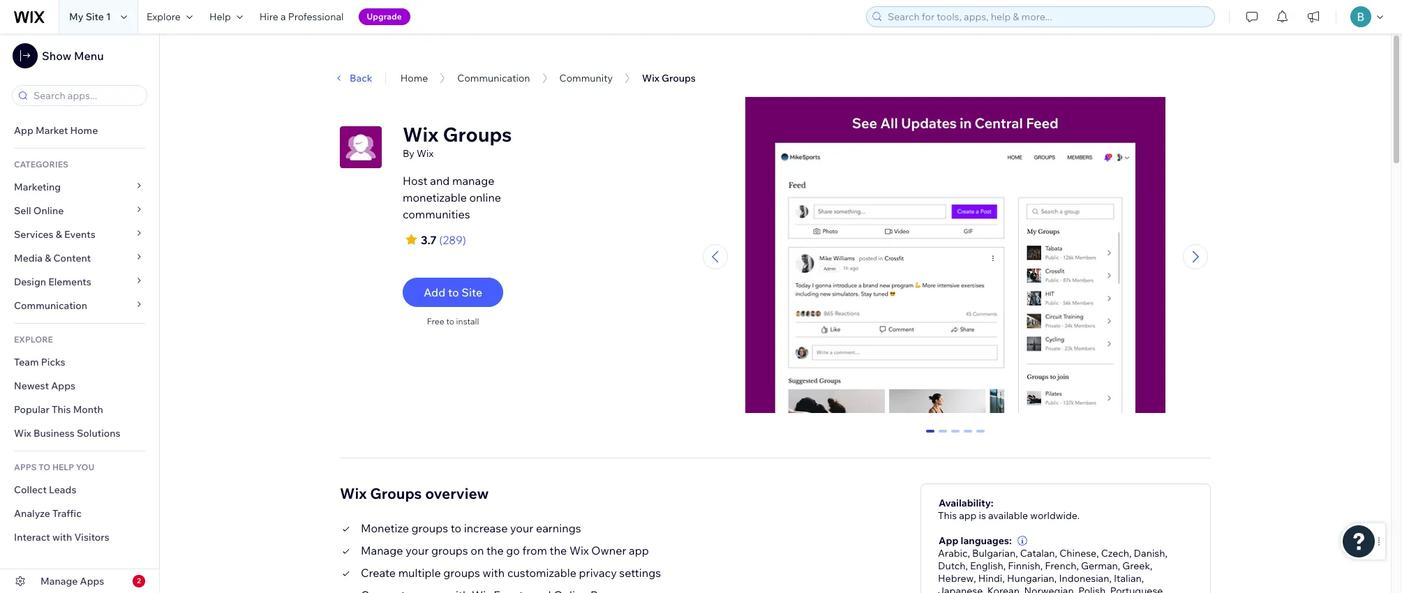 Task type: describe. For each thing, give the bounding box(es) containing it.
analyze
[[14, 508, 50, 520]]

app for app market home
[[14, 124, 33, 137]]

site inside button
[[462, 286, 483, 300]]

this for popular
[[52, 404, 71, 416]]

(
[[439, 233, 443, 247]]

multiple
[[398, 566, 441, 580]]

apps
[[14, 462, 37, 473]]

, left indonesian
[[1055, 572, 1057, 585]]

wix groups button
[[635, 68, 703, 89]]

services & events link
[[0, 223, 159, 246]]

app market home link
[[0, 119, 159, 142]]

manage for manage apps
[[40, 575, 78, 588]]

1 horizontal spatial communication link
[[458, 72, 530, 84]]

0 vertical spatial groups
[[412, 521, 448, 535]]

popular this month link
[[0, 398, 159, 422]]

show menu button
[[13, 43, 104, 68]]

wix for wix groups overview
[[340, 484, 367, 502]]

wix for wix business solutions
[[14, 427, 31, 440]]

free to install
[[427, 316, 479, 327]]

install
[[456, 316, 479, 327]]

hebrew
[[938, 572, 974, 585]]

& for events
[[56, 228, 62, 241]]

indonesian
[[1060, 572, 1110, 585]]

, left catalan at right bottom
[[1016, 547, 1018, 560]]

sell
[[14, 205, 31, 217]]

app inside availability: this app is available worldwide.
[[960, 509, 977, 522]]

, down danish
[[1142, 572, 1145, 585]]

, left "greek"
[[1118, 560, 1121, 572]]

manage for manage your groups on the go from the wix owner app
[[361, 544, 403, 558]]

arabic
[[938, 547, 968, 560]]

3
[[966, 430, 971, 442]]

add to site button
[[403, 278, 504, 307]]

wix for wix groups
[[642, 72, 660, 84]]

wix groups overview
[[340, 484, 489, 502]]

this for availability:
[[938, 509, 957, 522]]

earnings
[[536, 521, 581, 535]]

french
[[1046, 560, 1077, 572]]

community
[[560, 72, 613, 84]]

apps for manage apps
[[80, 575, 104, 588]]

italian
[[1114, 572, 1142, 585]]

1 vertical spatial 1
[[940, 430, 946, 442]]

create
[[361, 566, 396, 580]]

apps to help you
[[14, 462, 94, 473]]

online
[[470, 191, 501, 205]]

help
[[209, 10, 231, 23]]

communities
[[403, 207, 470, 221]]

analyze traffic link
[[0, 502, 159, 526]]

create multiple groups with customizable privacy settings
[[361, 566, 661, 580]]

settings
[[620, 566, 661, 580]]

hungarian
[[1007, 572, 1055, 585]]

is
[[979, 509, 987, 522]]

on
[[471, 544, 484, 558]]

you
[[76, 462, 94, 473]]

sidebar element
[[0, 34, 160, 594]]

availability: this app is available worldwide.
[[938, 497, 1080, 522]]

back
[[350, 72, 373, 84]]

chinese
[[1060, 547, 1097, 560]]

collect leads
[[14, 484, 76, 496]]

0 horizontal spatial app
[[629, 544, 649, 558]]

arabic , bulgarian , catalan , chinese , czech , danish , dutch , english , finnish , french , german , greek , hebrew , hindi , hungarian , indonesian , italian ,
[[938, 547, 1170, 585]]

wix groups
[[642, 72, 696, 84]]

marketing link
[[0, 175, 159, 199]]

catalan
[[1021, 547, 1055, 560]]

289
[[443, 233, 463, 247]]

media & content link
[[0, 246, 159, 270]]

business
[[34, 427, 75, 440]]

, left italian
[[1110, 572, 1112, 585]]

, left chinese at the bottom right of page
[[1055, 547, 1058, 560]]

)
[[463, 233, 466, 247]]

, left french
[[1041, 560, 1043, 572]]

hindi
[[979, 572, 1003, 585]]

0
[[928, 430, 933, 442]]

newest
[[14, 380, 49, 392]]

availability:
[[939, 497, 994, 509]]

team picks
[[14, 356, 65, 369]]

, left finnish
[[1003, 572, 1005, 585]]

upgrade button
[[359, 8, 410, 25]]

host
[[403, 174, 428, 188]]

leads
[[49, 484, 76, 496]]

traffic
[[52, 508, 82, 520]]

greek
[[1123, 560, 1151, 572]]

english
[[971, 560, 1004, 572]]

0 vertical spatial communication
[[458, 72, 530, 84]]

groups for your
[[432, 544, 468, 558]]

to for free
[[446, 316, 454, 327]]

0 horizontal spatial communication link
[[0, 294, 159, 318]]

1 horizontal spatial 2
[[953, 430, 959, 442]]

czech
[[1102, 547, 1130, 560]]

media
[[14, 252, 43, 265]]

sell online
[[14, 205, 64, 217]]

marketing
[[14, 181, 61, 193]]

2 inside the sidebar element
[[137, 577, 141, 586]]

professional
[[288, 10, 344, 23]]

free
[[427, 316, 445, 327]]

design elements link
[[0, 270, 159, 294]]

0 vertical spatial 1
[[106, 10, 111, 23]]

wix groups logo image
[[340, 126, 382, 168]]

month
[[73, 404, 103, 416]]

solutions
[[77, 427, 121, 440]]

a
[[281, 10, 286, 23]]

help
[[52, 462, 74, 473]]

add to site
[[424, 286, 483, 300]]

1 vertical spatial with
[[483, 566, 505, 580]]

monetizable
[[403, 191, 467, 205]]

from
[[523, 544, 547, 558]]



Task type: locate. For each thing, give the bounding box(es) containing it.
1 vertical spatial apps
[[80, 575, 104, 588]]

wix right by
[[417, 147, 434, 160]]

2 vertical spatial groups
[[444, 566, 480, 580]]

1 vertical spatial manage
[[40, 575, 78, 588]]

interact with visitors link
[[0, 526, 159, 550]]

, right dutch
[[968, 547, 970, 560]]

0 horizontal spatial home
[[70, 124, 98, 137]]

1 vertical spatial groups
[[432, 544, 468, 558]]

& inside 'link'
[[56, 228, 62, 241]]

0 vertical spatial communication link
[[458, 72, 530, 84]]

monetize groups to increase your earnings
[[361, 521, 581, 535]]

0 horizontal spatial &
[[45, 252, 51, 265]]

collect
[[14, 484, 47, 496]]

0 horizontal spatial 2
[[137, 577, 141, 586]]

to right add
[[448, 286, 459, 300]]

with down traffic
[[52, 531, 72, 544]]

& left events
[[56, 228, 62, 241]]

0 horizontal spatial the
[[487, 544, 504, 558]]

app left "market"
[[14, 124, 33, 137]]

0 horizontal spatial groups
[[370, 484, 422, 502]]

manage inside the sidebar element
[[40, 575, 78, 588]]

4
[[978, 430, 984, 442]]

2 the from the left
[[550, 544, 567, 558]]

market
[[36, 124, 68, 137]]

home right "market"
[[70, 124, 98, 137]]

0 horizontal spatial 1
[[106, 10, 111, 23]]

, left danish
[[1130, 547, 1132, 560]]

manage your groups on the go from the wix owner app
[[361, 544, 649, 558]]

1 horizontal spatial &
[[56, 228, 62, 241]]

0 horizontal spatial this
[[52, 404, 71, 416]]

1 vertical spatial communication link
[[0, 294, 159, 318]]

2 horizontal spatial groups
[[662, 72, 696, 84]]

2
[[953, 430, 959, 442], [137, 577, 141, 586]]

apps down visitors
[[80, 575, 104, 588]]

1 the from the left
[[487, 544, 504, 558]]

wix for wix groups by wix
[[403, 122, 439, 147]]

0 horizontal spatial your
[[406, 544, 429, 558]]

sell online link
[[0, 199, 159, 223]]

groups for wix groups overview
[[370, 484, 422, 502]]

1 vertical spatial site
[[462, 286, 483, 300]]

app for app languages:
[[939, 535, 959, 547]]

, left the czech
[[1097, 547, 1099, 560]]

to
[[448, 286, 459, 300], [446, 316, 454, 327], [451, 521, 462, 535]]

1 vertical spatial communication
[[14, 300, 90, 312]]

your up multiple
[[406, 544, 429, 558]]

analyze traffic
[[14, 508, 82, 520]]

add
[[424, 286, 446, 300]]

app inside app market home link
[[14, 124, 33, 137]]

community link
[[560, 72, 613, 84]]

app market home
[[14, 124, 98, 137]]

, left german
[[1077, 560, 1079, 572]]

Search for tools, apps, help & more... field
[[884, 7, 1211, 27]]

, left hindi
[[974, 572, 977, 585]]

0 horizontal spatial site
[[86, 10, 104, 23]]

0 horizontal spatial communication
[[14, 300, 90, 312]]

0 vertical spatial your
[[510, 521, 534, 535]]

1 horizontal spatial app
[[960, 509, 977, 522]]

groups left on
[[432, 544, 468, 558]]

0 horizontal spatial apps
[[51, 380, 75, 392]]

manage apps
[[40, 575, 104, 588]]

wix up by
[[403, 122, 439, 147]]

wix up privacy
[[570, 544, 589, 558]]

apps up popular this month on the left
[[51, 380, 75, 392]]

to for add
[[448, 286, 459, 300]]

monetize
[[361, 521, 409, 535]]

media & content
[[14, 252, 91, 265]]

to right free
[[446, 316, 454, 327]]

dutch
[[938, 560, 966, 572]]

manage down interact with visitors at the bottom
[[40, 575, 78, 588]]

0 horizontal spatial with
[[52, 531, 72, 544]]

with inside "link"
[[52, 531, 72, 544]]

wix
[[642, 72, 660, 84], [403, 122, 439, 147], [417, 147, 434, 160], [14, 427, 31, 440], [340, 484, 367, 502], [570, 544, 589, 558]]

0 vertical spatial this
[[52, 404, 71, 416]]

1 vertical spatial to
[[446, 316, 454, 327]]

0 vertical spatial home
[[401, 72, 428, 84]]

1 vertical spatial app
[[939, 535, 959, 547]]

the down the earnings at the bottom
[[550, 544, 567, 558]]

1 horizontal spatial manage
[[361, 544, 403, 558]]

wix inside wix business solutions link
[[14, 427, 31, 440]]

0 vertical spatial app
[[960, 509, 977, 522]]

1 right 0
[[940, 430, 946, 442]]

1 right the my
[[106, 10, 111, 23]]

visitors
[[74, 531, 109, 544]]

& for content
[[45, 252, 51, 265]]

design
[[14, 276, 46, 288]]

1 vertical spatial 2
[[137, 577, 141, 586]]

1 vertical spatial &
[[45, 252, 51, 265]]

0 vertical spatial apps
[[51, 380, 75, 392]]

0 horizontal spatial manage
[[40, 575, 78, 588]]

this up wix business solutions
[[52, 404, 71, 416]]

your
[[510, 521, 534, 535], [406, 544, 429, 558]]

home link
[[401, 72, 428, 84]]

app
[[14, 124, 33, 137], [939, 535, 959, 547]]

app left is
[[960, 509, 977, 522]]

app up settings
[[629, 544, 649, 558]]

services & events
[[14, 228, 95, 241]]

1
[[106, 10, 111, 23], [940, 430, 946, 442]]

0 vertical spatial with
[[52, 531, 72, 544]]

apps for newest apps
[[51, 380, 75, 392]]

customizable
[[508, 566, 577, 580]]

1 vertical spatial groups
[[443, 122, 512, 147]]

team picks link
[[0, 351, 159, 374]]

0 vertical spatial site
[[86, 10, 104, 23]]

,
[[968, 547, 970, 560], [1016, 547, 1018, 560], [1055, 547, 1058, 560], [1097, 547, 1099, 560], [1130, 547, 1132, 560], [1166, 547, 1168, 560], [966, 560, 968, 572], [1004, 560, 1006, 572], [1041, 560, 1043, 572], [1077, 560, 1079, 572], [1118, 560, 1121, 572], [1151, 560, 1153, 572], [974, 572, 977, 585], [1003, 572, 1005, 585], [1055, 572, 1057, 585], [1110, 572, 1112, 585], [1142, 572, 1145, 585]]

groups inside wix groups by wix
[[443, 122, 512, 147]]

1 vertical spatial your
[[406, 544, 429, 558]]

show
[[42, 49, 71, 63]]

with down manage your groups on the go from the wix owner app
[[483, 566, 505, 580]]

home
[[401, 72, 428, 84], [70, 124, 98, 137]]

by
[[403, 147, 415, 160]]

app up dutch
[[939, 535, 959, 547]]

1 horizontal spatial your
[[510, 521, 534, 535]]

groups down on
[[444, 566, 480, 580]]

manage down monetize
[[361, 544, 403, 558]]

and
[[430, 174, 450, 188]]

picks
[[41, 356, 65, 369]]

events
[[64, 228, 95, 241]]

groups inside button
[[662, 72, 696, 84]]

, right hindi
[[1004, 560, 1006, 572]]

upgrade
[[367, 11, 402, 22]]

newest apps link
[[0, 374, 159, 398]]

worldwide.
[[1031, 509, 1080, 522]]

this
[[52, 404, 71, 416], [938, 509, 957, 522]]

site
[[86, 10, 104, 23], [462, 286, 483, 300]]

2 left 3
[[953, 430, 959, 442]]

explore
[[147, 10, 181, 23]]

1 horizontal spatial site
[[462, 286, 483, 300]]

0 horizontal spatial app
[[14, 124, 33, 137]]

interact with visitors
[[14, 531, 109, 544]]

privacy
[[579, 566, 617, 580]]

collect leads link
[[0, 478, 159, 502]]

0 vertical spatial &
[[56, 228, 62, 241]]

go
[[506, 544, 520, 558]]

design elements
[[14, 276, 91, 288]]

1 vertical spatial home
[[70, 124, 98, 137]]

1 horizontal spatial the
[[550, 544, 567, 558]]

groups for wix groups
[[662, 72, 696, 84]]

0 vertical spatial groups
[[662, 72, 696, 84]]

Search apps... field
[[29, 86, 142, 105]]

, right "greek"
[[1166, 547, 1168, 560]]

to
[[39, 462, 50, 473]]

site up the install
[[462, 286, 483, 300]]

, left the english
[[966, 560, 968, 572]]

popular
[[14, 404, 50, 416]]

hire a professional
[[260, 10, 344, 23]]

communication link
[[458, 72, 530, 84], [0, 294, 159, 318]]

1 horizontal spatial groups
[[443, 122, 512, 147]]

1 horizontal spatial home
[[401, 72, 428, 84]]

home right back
[[401, 72, 428, 84]]

wix right community link
[[642, 72, 660, 84]]

apps
[[51, 380, 75, 392], [80, 575, 104, 588]]

wix inside wix groups button
[[642, 72, 660, 84]]

groups down wix groups overview
[[412, 521, 448, 535]]

app languages:
[[939, 535, 1012, 547]]

newest apps
[[14, 380, 75, 392]]

1 horizontal spatial apps
[[80, 575, 104, 588]]

communication
[[458, 72, 530, 84], [14, 300, 90, 312]]

the right on
[[487, 544, 504, 558]]

1 horizontal spatial app
[[939, 535, 959, 547]]

1 vertical spatial app
[[629, 544, 649, 558]]

2 right manage apps
[[137, 577, 141, 586]]

owner
[[592, 544, 627, 558]]

this left is
[[938, 509, 957, 522]]

home inside the sidebar element
[[70, 124, 98, 137]]

0 1 2 3 4
[[928, 430, 984, 442]]

0 vertical spatial 2
[[953, 430, 959, 442]]

my site 1
[[69, 10, 111, 23]]

1 horizontal spatial this
[[938, 509, 957, 522]]

communication inside the sidebar element
[[14, 300, 90, 312]]

1 horizontal spatial 1
[[940, 430, 946, 442]]

team
[[14, 356, 39, 369]]

groups for multiple
[[444, 566, 480, 580]]

this inside availability: this app is available worldwide.
[[938, 509, 957, 522]]

wix up monetize
[[340, 484, 367, 502]]

your up go
[[510, 521, 534, 535]]

2 vertical spatial groups
[[370, 484, 422, 502]]

groups
[[662, 72, 696, 84], [443, 122, 512, 147], [370, 484, 422, 502]]

languages:
[[961, 535, 1012, 547]]

available
[[989, 509, 1029, 522]]

host and manage monetizable online communities
[[403, 174, 501, 221]]

2 vertical spatial to
[[451, 521, 462, 535]]

0 vertical spatial to
[[448, 286, 459, 300]]

wix groups preview 0 image
[[746, 97, 1166, 420]]

wix down popular
[[14, 427, 31, 440]]

0 vertical spatial app
[[14, 124, 33, 137]]

, right italian
[[1151, 560, 1153, 572]]

to inside button
[[448, 286, 459, 300]]

groups for wix groups by wix
[[443, 122, 512, 147]]

& right media
[[45, 252, 51, 265]]

hire
[[260, 10, 278, 23]]

1 horizontal spatial communication
[[458, 72, 530, 84]]

0 vertical spatial manage
[[361, 544, 403, 558]]

content
[[53, 252, 91, 265]]

increase
[[464, 521, 508, 535]]

this inside the sidebar element
[[52, 404, 71, 416]]

site right the my
[[86, 10, 104, 23]]

hire a professional link
[[251, 0, 352, 34]]

manage
[[452, 174, 495, 188]]

back button
[[333, 72, 373, 84]]

bulgarian
[[973, 547, 1016, 560]]

1 horizontal spatial with
[[483, 566, 505, 580]]

to left increase
[[451, 521, 462, 535]]

1 vertical spatial this
[[938, 509, 957, 522]]



Task type: vqa. For each thing, say whether or not it's contained in the screenshot.
middle "Groups"
yes



